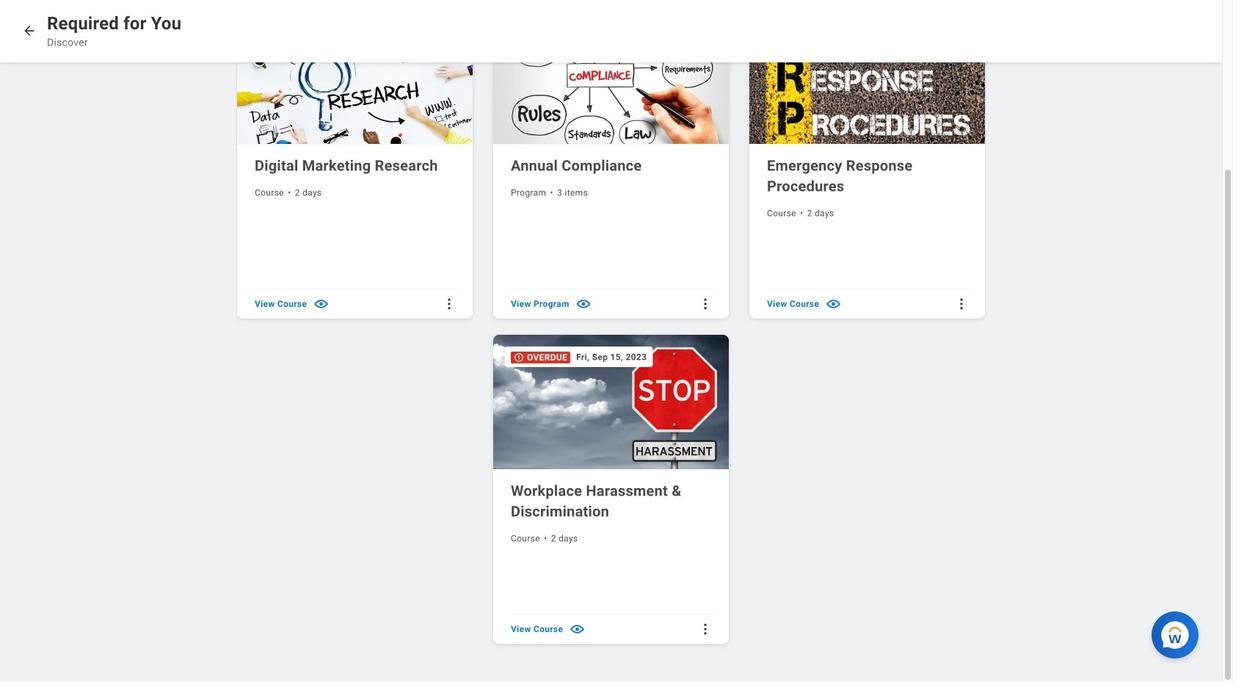 Task type: locate. For each thing, give the bounding box(es) containing it.
visible image
[[826, 295, 843, 312], [569, 621, 586, 638]]

1 visible image from the left
[[313, 295, 330, 312]]

1 vertical spatial visible image
[[569, 621, 586, 638]]

1 horizontal spatial visible image
[[576, 295, 593, 312]]

exclamation circle image
[[514, 352, 524, 363]]

2 related actions vertical image from the left
[[699, 297, 713, 311]]

annual compliance image
[[494, 10, 732, 145]]

0 horizontal spatial visible image
[[313, 295, 330, 312]]

visible image for digital marketing research image at the top left
[[313, 295, 330, 312]]

related actions vertical image
[[442, 297, 457, 311], [699, 297, 713, 311]]

visible image for annual compliance image on the top
[[576, 295, 593, 312]]

related actions vertical image for visible icon associated with annual compliance image on the top
[[699, 297, 713, 311]]

arrow left image
[[22, 24, 37, 38]]

0 vertical spatial visible image
[[826, 295, 843, 312]]

1 related actions vertical image from the left
[[442, 297, 457, 311]]

visible image
[[313, 295, 330, 312], [576, 295, 593, 312]]

0 horizontal spatial visible image
[[569, 621, 586, 638]]

1 horizontal spatial related actions vertical image
[[699, 297, 713, 311]]

related actions vertical image for visible icon for digital marketing research image at the top left
[[442, 297, 457, 311]]

2 visible image from the left
[[576, 295, 593, 312]]

0 horizontal spatial related actions vertical image
[[442, 297, 457, 311]]



Task type: describe. For each thing, give the bounding box(es) containing it.
workplace harassment & discrimination image
[[494, 335, 732, 470]]

1 horizontal spatial visible image
[[826, 295, 843, 312]]

related actions vertical image
[[699, 622, 713, 637]]

emergency response procedures image
[[750, 10, 989, 145]]

digital marketing research image
[[237, 10, 476, 145]]



Task type: vqa. For each thing, say whether or not it's contained in the screenshot.
"Annual Compliance" image
yes



